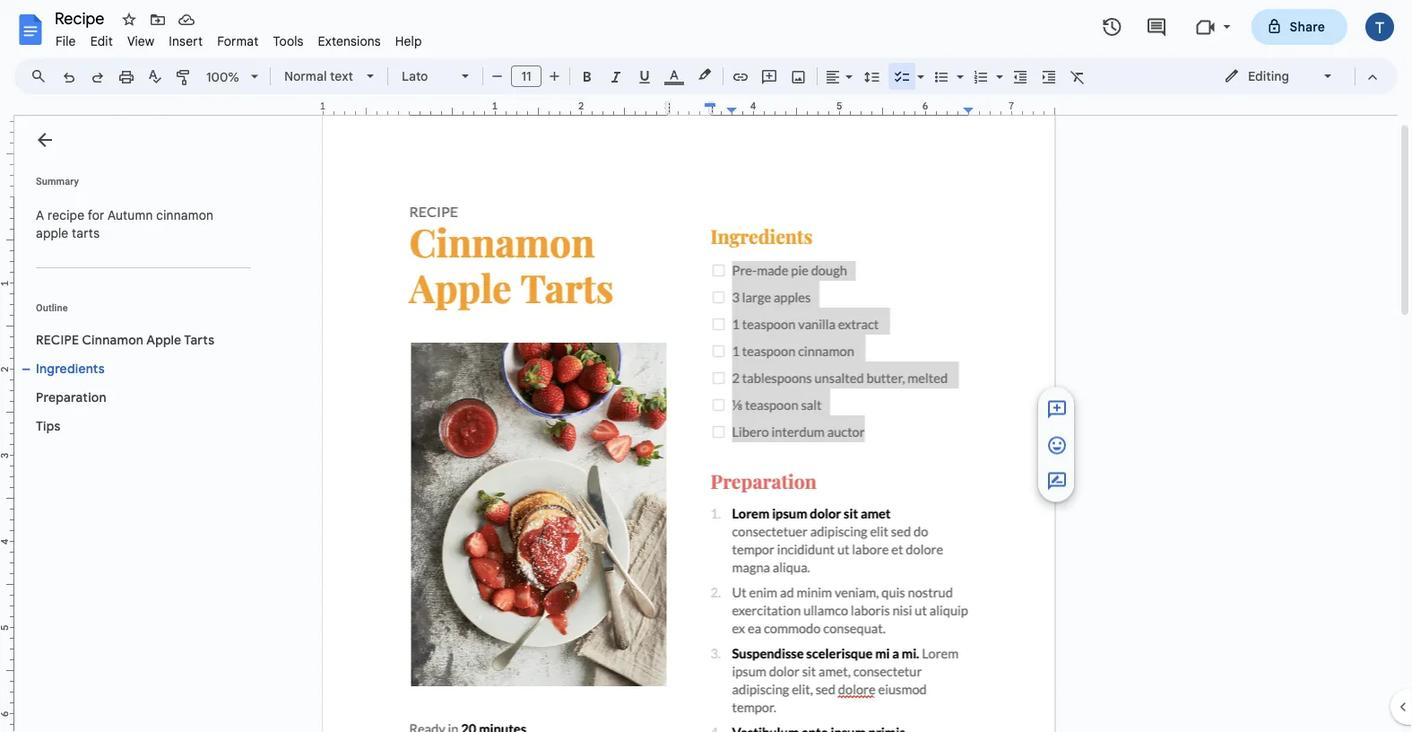 Task type: locate. For each thing, give the bounding box(es) containing it.
application containing share
[[0, 0, 1413, 732]]

menu bar containing file
[[48, 23, 429, 53]]

extensions menu item
[[311, 31, 388, 52]]

help
[[395, 33, 422, 49]]

extensions
[[318, 33, 381, 49]]

menu bar
[[48, 23, 429, 53]]

preparation
[[36, 389, 107, 405]]

2 size image from the top
[[1047, 471, 1068, 492]]

tools
[[273, 33, 304, 49]]

bulleted list menu image
[[953, 65, 964, 71]]

1 vertical spatial size image
[[1047, 471, 1068, 492]]

recipe
[[36, 332, 79, 348]]

tarts
[[184, 332, 215, 348]]

autumn
[[108, 207, 153, 223]]

share button
[[1252, 9, 1348, 45]]

recipe cinnamon apple tarts
[[36, 332, 215, 348]]

size image
[[1047, 399, 1068, 420], [1047, 471, 1068, 492]]

text
[[330, 68, 353, 84]]

cinnamon
[[82, 332, 144, 348]]

0 vertical spatial size image
[[1047, 399, 1068, 420]]

summary element
[[27, 197, 251, 251]]

apple
[[36, 225, 68, 241]]

insert image image
[[789, 64, 810, 89]]

share
[[1290, 19, 1326, 35]]

outline
[[36, 302, 68, 313]]

menu bar banner
[[0, 0, 1413, 732]]

insert
[[169, 33, 203, 49]]

line & paragraph spacing image
[[863, 64, 883, 89]]

insert menu item
[[162, 31, 210, 52]]

Star checkbox
[[117, 7, 142, 32]]

top margin image
[[0, 111, 13, 202]]

format
[[217, 33, 259, 49]]

highlight color image
[[695, 64, 715, 85]]

document outline element
[[14, 116, 258, 732]]

mode and view toolbar
[[1211, 58, 1388, 94]]

Rename text field
[[48, 7, 115, 29]]

size image
[[1047, 435, 1068, 456]]

1 size image from the top
[[1047, 399, 1068, 420]]

numbered list menu image
[[992, 65, 1004, 71]]

summary
[[36, 175, 79, 187]]

help menu item
[[388, 31, 429, 52]]

checklist menu image
[[913, 65, 925, 71]]

outline heading
[[14, 301, 258, 326]]

lato
[[402, 68, 428, 84]]

main toolbar
[[53, 0, 1093, 696]]

application
[[0, 0, 1413, 732]]

size image down size icon
[[1047, 471, 1068, 492]]

size image up size icon
[[1047, 399, 1068, 420]]



Task type: vqa. For each thing, say whether or not it's contained in the screenshot.
call.
no



Task type: describe. For each thing, give the bounding box(es) containing it.
edit menu item
[[83, 31, 120, 52]]

file menu item
[[48, 31, 83, 52]]

tarts
[[72, 225, 100, 241]]

a recipe for autumn cinnamon apple tarts
[[36, 207, 217, 241]]

editing button
[[1212, 63, 1347, 90]]

view menu item
[[120, 31, 162, 52]]

for
[[88, 207, 105, 223]]

1
[[320, 100, 326, 112]]

tools menu item
[[266, 31, 311, 52]]

recipe
[[48, 207, 85, 223]]

view
[[127, 33, 155, 49]]

apple
[[146, 332, 182, 348]]

cinnamon
[[156, 207, 214, 223]]

Zoom text field
[[202, 65, 245, 90]]

styles list. normal text selected. option
[[284, 64, 356, 89]]

Zoom field
[[199, 64, 266, 91]]

ingredients
[[36, 361, 105, 376]]

Menus field
[[22, 64, 62, 89]]

menu bar inside menu bar banner
[[48, 23, 429, 53]]

text color image
[[665, 64, 684, 85]]

tips
[[36, 418, 61, 434]]

font list. lato selected. option
[[402, 64, 451, 89]]

edit
[[90, 33, 113, 49]]

Font size text field
[[512, 65, 541, 87]]

file
[[56, 33, 76, 49]]

summary heading
[[36, 174, 79, 188]]

Font size field
[[511, 65, 549, 88]]

normal text
[[284, 68, 353, 84]]

a
[[36, 207, 44, 223]]

normal
[[284, 68, 327, 84]]

right margin image
[[964, 101, 1055, 115]]

editing
[[1249, 68, 1290, 84]]

left margin image
[[324, 101, 414, 115]]

format menu item
[[210, 31, 266, 52]]



